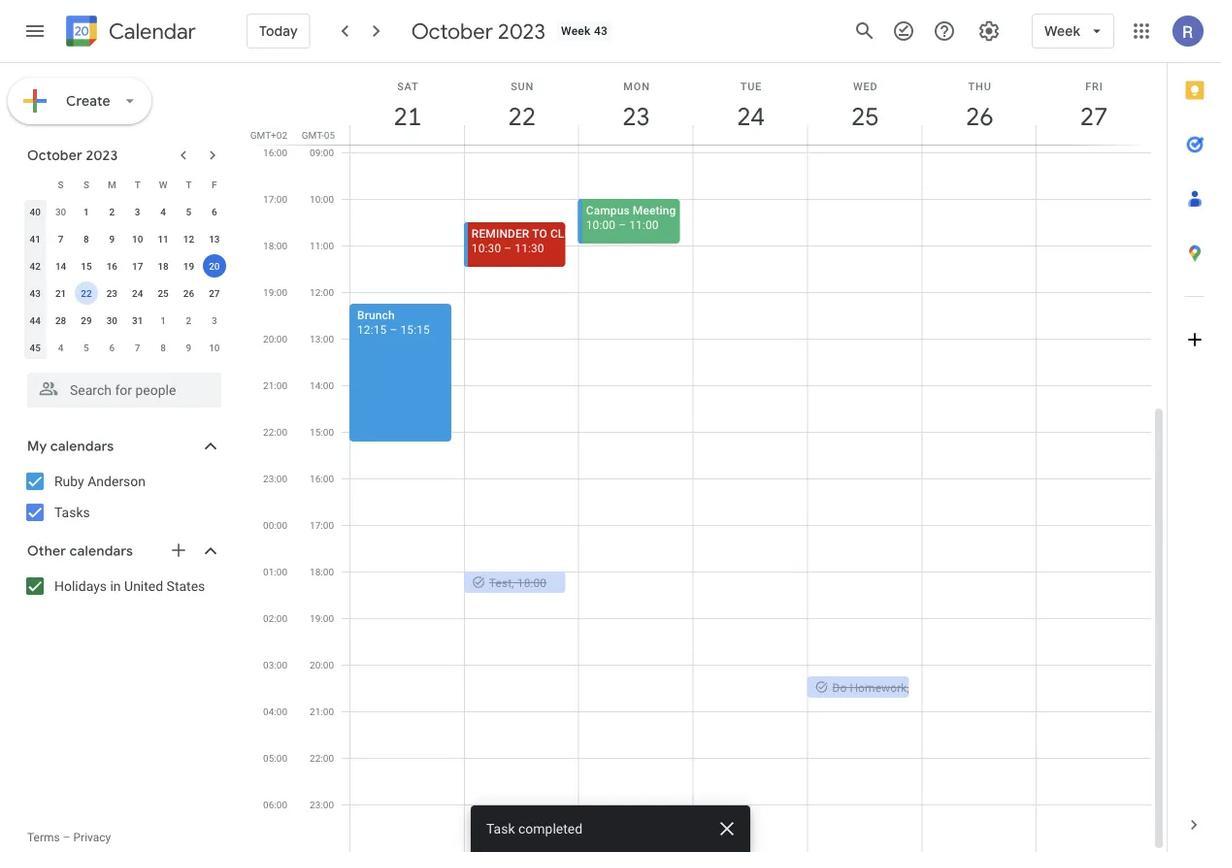 Task type: describe. For each thing, give the bounding box(es) containing it.
18
[[158, 260, 169, 272]]

21 column header
[[349, 63, 465, 145]]

week 43
[[561, 24, 608, 38]]

12:15
[[357, 323, 387, 336]]

test
[[489, 576, 512, 590]]

1 vertical spatial 1
[[160, 314, 166, 326]]

brunch 12:15 – 15:15
[[357, 308, 430, 336]]

0 horizontal spatial 8
[[84, 233, 89, 245]]

fri 27
[[1079, 80, 1107, 132]]

ruby
[[54, 473, 84, 489]]

privacy
[[73, 831, 111, 844]]

25 inside wed 25
[[850, 100, 878, 132]]

november 6 element
[[100, 336, 124, 359]]

privacy link
[[73, 831, 111, 844]]

test , 18:00
[[489, 576, 547, 590]]

november 3 element
[[203, 309, 226, 332]]

my calendars list
[[4, 466, 241, 528]]

20
[[209, 260, 220, 272]]

15
[[81, 260, 92, 272]]

my
[[27, 438, 47, 455]]

1 vertical spatial 11:00
[[310, 240, 334, 251]]

thu
[[968, 80, 992, 92]]

16 element
[[100, 254, 124, 278]]

meeting
[[633, 203, 676, 217]]

tasks
[[54, 504, 90, 520]]

create button
[[8, 78, 151, 124]]

my calendars
[[27, 438, 114, 455]]

0 horizontal spatial 4
[[58, 342, 63, 353]]

do homework ,
[[832, 681, 912, 694]]

19
[[183, 260, 194, 272]]

campus
[[586, 203, 630, 217]]

calendars for my calendars
[[50, 438, 114, 455]]

10:30
[[472, 241, 501, 255]]

gmt-05
[[302, 129, 335, 141]]

1 horizontal spatial october 2023
[[411, 17, 545, 45]]

0 horizontal spatial october 2023
[[27, 147, 118, 164]]

22 inside cell
[[81, 287, 92, 299]]

14 element
[[49, 254, 72, 278]]

26 column header
[[921, 63, 1037, 145]]

05:00
[[263, 752, 287, 764]]

november 7 element
[[126, 336, 149, 359]]

0 vertical spatial 3
[[135, 206, 140, 217]]

15 element
[[75, 254, 98, 278]]

f
[[212, 179, 217, 190]]

1 horizontal spatial 21:00
[[310, 706, 334, 717]]

row containing s
[[22, 171, 227, 198]]

holidays in united states
[[54, 578, 205, 594]]

0 horizontal spatial 20:00
[[263, 333, 287, 345]]

0 vertical spatial 4
[[160, 206, 166, 217]]

1 horizontal spatial 8
[[160, 342, 166, 353]]

23 link
[[614, 94, 659, 139]]

22 inside column header
[[507, 100, 535, 132]]

0 vertical spatial october
[[411, 17, 493, 45]]

completed
[[518, 821, 583, 837]]

0 vertical spatial 23:00
[[263, 473, 287, 484]]

campus meeting 10:00 – 11:00
[[586, 203, 676, 231]]

0 horizontal spatial 7
[[58, 233, 63, 245]]

homework
[[850, 681, 907, 694]]

26 link
[[957, 94, 1002, 139]]

settings menu image
[[978, 19, 1001, 43]]

thu 26
[[964, 80, 992, 132]]

45
[[30, 342, 41, 353]]

26 inside column header
[[964, 100, 992, 132]]

week for week
[[1045, 22, 1080, 40]]

1 horizontal spatial 6
[[212, 206, 217, 217]]

1 vertical spatial 2023
[[86, 147, 118, 164]]

0 vertical spatial 10:00
[[310, 193, 334, 205]]

21 inside 21 element
[[55, 287, 66, 299]]

1 vertical spatial 22:00
[[310, 752, 334, 764]]

gmt+02
[[250, 129, 287, 141]]

7 inside 'element'
[[135, 342, 140, 353]]

1 vertical spatial ,
[[907, 681, 909, 694]]

25 element
[[151, 281, 175, 305]]

1 t from the left
[[135, 179, 140, 190]]

1 vertical spatial 23:00
[[310, 799, 334, 810]]

in
[[110, 578, 121, 594]]

0 horizontal spatial 17:00
[[263, 193, 287, 205]]

13
[[209, 233, 220, 245]]

1 horizontal spatial 5
[[186, 206, 191, 217]]

create
[[66, 92, 111, 110]]

40
[[30, 206, 41, 217]]

10 for 10 element
[[132, 233, 143, 245]]

calendar
[[109, 18, 196, 45]]

24 element
[[126, 281, 149, 305]]

27 link
[[1072, 94, 1116, 139]]

1 horizontal spatial 43
[[594, 24, 608, 38]]

1 vertical spatial 19:00
[[310, 612, 334, 624]]

31
[[132, 314, 143, 326]]

tue 24
[[736, 80, 763, 132]]

1 vertical spatial 6
[[109, 342, 115, 353]]

row containing 45
[[22, 334, 227, 361]]

mon
[[623, 80, 650, 92]]

13 element
[[203, 227, 226, 250]]

1 horizontal spatial 20:00
[[310, 659, 334, 671]]

28 element
[[49, 309, 72, 332]]

12:00
[[310, 286, 334, 298]]

sat 21
[[392, 80, 420, 132]]

ruby anderson
[[54, 473, 146, 489]]

17
[[132, 260, 143, 272]]

11:30
[[515, 241, 544, 255]]

row containing 44
[[22, 307, 227, 334]]

sun
[[511, 80, 534, 92]]

0 horizontal spatial october
[[27, 147, 82, 164]]

28
[[55, 314, 66, 326]]

14
[[55, 260, 66, 272]]

november 9 element
[[177, 336, 200, 359]]

30 element
[[100, 309, 124, 332]]

0 horizontal spatial 1
[[84, 206, 89, 217]]

27 inside column header
[[1079, 100, 1107, 132]]

wed 25
[[850, 80, 878, 132]]

19 element
[[177, 254, 200, 278]]

w
[[159, 179, 167, 190]]

02:00
[[263, 612, 287, 624]]

24 inside column header
[[736, 100, 763, 132]]

1 s from the left
[[58, 179, 64, 190]]

my calendars button
[[4, 431, 241, 462]]

11
[[158, 233, 169, 245]]

22 element
[[75, 281, 98, 305]]

fri
[[1085, 80, 1103, 92]]

9 inside november 9 element
[[186, 342, 191, 353]]

reminder
[[472, 227, 529, 240]]

04:00
[[263, 706, 287, 717]]

0 vertical spatial 16:00
[[263, 147, 287, 158]]

20, today element
[[203, 254, 226, 278]]

0 vertical spatial ,
[[512, 576, 514, 590]]

gmt-
[[302, 129, 324, 141]]

1 horizontal spatial 16:00
[[310, 473, 334, 484]]

november 10 element
[[203, 336, 226, 359]]

30 for the 30 element
[[106, 314, 117, 326]]

main drawer image
[[23, 19, 47, 43]]

27 element
[[203, 281, 226, 305]]

0 vertical spatial 21:00
[[263, 380, 287, 391]]

24 link
[[728, 94, 773, 139]]

1 vertical spatial 17:00
[[310, 519, 334, 531]]

21 inside 21 column header
[[392, 100, 420, 132]]

task
[[486, 821, 515, 837]]

0 horizontal spatial 18:00
[[263, 240, 287, 251]]

09:00
[[310, 147, 334, 158]]

calendar element
[[62, 12, 196, 54]]

to
[[532, 227, 547, 240]]

row containing 41
[[22, 225, 227, 252]]

12
[[183, 233, 194, 245]]

terms – privacy
[[27, 831, 111, 844]]

sat
[[397, 80, 419, 92]]

00:00
[[263, 519, 287, 531]]



Task type: vqa. For each thing, say whether or not it's contained in the screenshot.
and inside the To Get Events From Gmail, You Must Also Turn On Smart Features And Personalization In Gmail Settings. Learn More
no



Task type: locate. For each thing, give the bounding box(es) containing it.
23 inside 23 element
[[106, 287, 117, 299]]

1 vertical spatial 10
[[209, 342, 220, 353]]

16:00 down gmt+02 in the left top of the page
[[263, 147, 287, 158]]

united
[[124, 578, 163, 594]]

,
[[512, 576, 514, 590], [907, 681, 909, 694]]

16
[[106, 260, 117, 272]]

21 link
[[385, 94, 430, 139]]

6 left november 7 'element'
[[109, 342, 115, 353]]

1 horizontal spatial 21
[[392, 100, 420, 132]]

27 down fri
[[1079, 100, 1107, 132]]

m
[[108, 179, 116, 190]]

states
[[167, 578, 205, 594]]

11:00 up "12:00"
[[310, 240, 334, 251]]

1 vertical spatial 21:00
[[310, 706, 334, 717]]

1 horizontal spatial 3
[[212, 314, 217, 326]]

1 horizontal spatial t
[[186, 179, 192, 190]]

10 right november 9 element
[[209, 342, 220, 353]]

22 cell
[[74, 280, 99, 307]]

43 left 21 element
[[30, 287, 41, 299]]

2 t from the left
[[186, 179, 192, 190]]

7
[[58, 233, 63, 245], [135, 342, 140, 353]]

1 row from the top
[[22, 171, 227, 198]]

calendar heading
[[105, 18, 196, 45]]

1 horizontal spatial 7
[[135, 342, 140, 353]]

today button
[[247, 8, 310, 54]]

15:00
[[310, 426, 334, 438]]

5 left november 6 element
[[84, 342, 89, 353]]

0 horizontal spatial 2
[[109, 206, 115, 217]]

23:00 right "06:00"
[[310, 799, 334, 810]]

10:00 inside campus meeting 10:00 – 11:00
[[586, 218, 615, 231]]

23 element
[[100, 281, 124, 305]]

october 2023 grid
[[18, 171, 227, 361]]

1 horizontal spatial 23
[[621, 100, 649, 132]]

0 vertical spatial 2
[[109, 206, 115, 217]]

22 column header
[[464, 63, 579, 145]]

17:00 down gmt+02 in the left top of the page
[[263, 193, 287, 205]]

25 inside 25 "element"
[[158, 287, 169, 299]]

october 2023
[[411, 17, 545, 45], [27, 147, 118, 164]]

add other calendars image
[[169, 541, 188, 560]]

None search field
[[0, 365, 241, 408]]

01:00
[[263, 566, 287, 578]]

21 element
[[49, 281, 72, 305]]

row group
[[22, 198, 227, 361]]

22:00 left 15:00
[[263, 426, 287, 438]]

18:00 right the 01:00
[[310, 566, 334, 578]]

grid
[[248, 63, 1167, 852]]

– down reminder
[[504, 241, 512, 255]]

calendars for other calendars
[[70, 543, 133, 560]]

10 left 11
[[132, 233, 143, 245]]

0 horizontal spatial 22:00
[[263, 426, 287, 438]]

1 vertical spatial 20:00
[[310, 659, 334, 671]]

do
[[832, 681, 847, 694]]

21 left the 22 element
[[55, 287, 66, 299]]

42
[[30, 260, 41, 272]]

1 horizontal spatial week
[[1045, 22, 1080, 40]]

1 vertical spatial october
[[27, 147, 82, 164]]

23:00 up 00:00
[[263, 473, 287, 484]]

05
[[324, 129, 335, 141]]

0 horizontal spatial 23
[[106, 287, 117, 299]]

row
[[22, 171, 227, 198], [22, 198, 227, 225], [22, 225, 227, 252], [22, 252, 227, 280], [22, 280, 227, 307], [22, 307, 227, 334], [22, 334, 227, 361]]

22 down the sun
[[507, 100, 535, 132]]

0 vertical spatial 27
[[1079, 100, 1107, 132]]

7 right 41
[[58, 233, 63, 245]]

week button
[[1032, 8, 1114, 54]]

s left 'm'
[[83, 179, 89, 190]]

week right settings menu icon
[[1045, 22, 1080, 40]]

0 vertical spatial calendars
[[50, 438, 114, 455]]

terms link
[[27, 831, 60, 844]]

1 horizontal spatial ,
[[907, 681, 909, 694]]

row group inside october 2023 grid
[[22, 198, 227, 361]]

29 element
[[75, 309, 98, 332]]

18:00 right 13 'element'
[[263, 240, 287, 251]]

9 left november 10 element
[[186, 342, 191, 353]]

26 down thu on the right top of the page
[[964, 100, 992, 132]]

0 horizontal spatial 26
[[183, 287, 194, 299]]

row containing 42
[[22, 252, 227, 280]]

20:00 right 03:00
[[310, 659, 334, 671]]

mon 23
[[621, 80, 650, 132]]

0 horizontal spatial 21
[[55, 287, 66, 299]]

other
[[27, 543, 66, 560]]

11 element
[[151, 227, 175, 250]]

calendars inside the my calendars dropdown button
[[50, 438, 114, 455]]

17:00
[[263, 193, 287, 205], [310, 519, 334, 531]]

20 cell
[[202, 252, 227, 280]]

21:00 left 14:00
[[263, 380, 287, 391]]

october up 'september 30' element
[[27, 147, 82, 164]]

wed
[[853, 80, 878, 92]]

06:00
[[263, 799, 287, 810]]

3 right november 2 element
[[212, 314, 217, 326]]

23 column header
[[578, 63, 694, 145]]

23 right the 22 cell
[[106, 287, 117, 299]]

– down campus
[[618, 218, 626, 231]]

0 horizontal spatial 22
[[81, 287, 92, 299]]

3 row from the top
[[22, 225, 227, 252]]

0 vertical spatial 1
[[84, 206, 89, 217]]

0 horizontal spatial 9
[[109, 233, 115, 245]]

30 right the 40
[[55, 206, 66, 217]]

other calendars button
[[4, 536, 241, 567]]

1 vertical spatial 10:00
[[586, 218, 615, 231]]

1 horizontal spatial 2023
[[498, 17, 545, 45]]

week for week 43
[[561, 24, 591, 38]]

row containing 40
[[22, 198, 227, 225]]

43 inside row
[[30, 287, 41, 299]]

row group containing 40
[[22, 198, 227, 361]]

10 for november 10 element
[[209, 342, 220, 353]]

– right terms
[[63, 831, 70, 844]]

10:00
[[310, 193, 334, 205], [586, 218, 615, 231]]

1 vertical spatial 5
[[84, 342, 89, 353]]

0 vertical spatial 2023
[[498, 17, 545, 45]]

31 element
[[126, 309, 149, 332]]

3 up 10 element
[[135, 206, 140, 217]]

23
[[621, 100, 649, 132], [106, 287, 117, 299]]

reminder to clean 10:30 – 11:30
[[472, 227, 587, 255]]

24
[[736, 100, 763, 132], [132, 287, 143, 299]]

1 horizontal spatial 17:00
[[310, 519, 334, 531]]

november 4 element
[[49, 336, 72, 359]]

0 horizontal spatial 10:00
[[310, 193, 334, 205]]

2 row from the top
[[22, 198, 227, 225]]

44
[[30, 314, 41, 326]]

1 vertical spatial 27
[[209, 287, 220, 299]]

clean
[[550, 227, 587, 240]]

0 vertical spatial 26
[[964, 100, 992, 132]]

1 right 'september 30' element
[[84, 206, 89, 217]]

brunch
[[357, 308, 395, 322]]

t left w
[[135, 179, 140, 190]]

grid containing 21
[[248, 63, 1167, 852]]

1 vertical spatial 25
[[158, 287, 169, 299]]

s up 'september 30' element
[[58, 179, 64, 190]]

october
[[411, 17, 493, 45], [27, 147, 82, 164]]

03:00
[[263, 659, 287, 671]]

1 horizontal spatial 30
[[106, 314, 117, 326]]

0 vertical spatial 6
[[212, 206, 217, 217]]

5 up 12 element
[[186, 206, 191, 217]]

holidays
[[54, 578, 107, 594]]

13:00
[[310, 333, 334, 345]]

10
[[132, 233, 143, 245], [209, 342, 220, 353]]

0 vertical spatial 5
[[186, 206, 191, 217]]

1 vertical spatial 23
[[106, 287, 117, 299]]

2 horizontal spatial 18:00
[[517, 576, 547, 590]]

8 left november 9 element
[[160, 342, 166, 353]]

1 horizontal spatial 26
[[964, 100, 992, 132]]

1 vertical spatial 24
[[132, 287, 143, 299]]

2 down 'm'
[[109, 206, 115, 217]]

1 vertical spatial calendars
[[70, 543, 133, 560]]

– inside campus meeting 10:00 – 11:00
[[618, 218, 626, 231]]

t right w
[[186, 179, 192, 190]]

0 horizontal spatial 2023
[[86, 147, 118, 164]]

2023 up 'm'
[[86, 147, 118, 164]]

18:00 right the test
[[517, 576, 547, 590]]

21:00 right 04:00
[[310, 706, 334, 717]]

– inside brunch 12:15 – 15:15
[[390, 323, 397, 336]]

41
[[30, 233, 41, 245]]

1 vertical spatial 4
[[58, 342, 63, 353]]

0 horizontal spatial 19:00
[[263, 286, 287, 298]]

22
[[507, 100, 535, 132], [81, 287, 92, 299]]

11:00 inside campus meeting 10:00 – 11:00
[[629, 218, 659, 231]]

other calendars
[[27, 543, 133, 560]]

1 vertical spatial 2
[[186, 314, 191, 326]]

25 link
[[843, 94, 888, 139]]

0 vertical spatial 20:00
[[263, 333, 287, 345]]

24 inside row
[[132, 287, 143, 299]]

19:00
[[263, 286, 287, 298], [310, 612, 334, 624]]

0 vertical spatial 17:00
[[263, 193, 287, 205]]

1 horizontal spatial 10
[[209, 342, 220, 353]]

terms
[[27, 831, 60, 844]]

24 down the tue at the top right
[[736, 100, 763, 132]]

43 up 23 column header
[[594, 24, 608, 38]]

0 horizontal spatial t
[[135, 179, 140, 190]]

2023 up the sun
[[498, 17, 545, 45]]

2023
[[498, 17, 545, 45], [86, 147, 118, 164]]

17:00 right 00:00
[[310, 519, 334, 531]]

tue
[[740, 80, 762, 92]]

26
[[964, 100, 992, 132], [183, 287, 194, 299]]

november 8 element
[[151, 336, 175, 359]]

september 30 element
[[49, 200, 72, 223]]

18:00
[[263, 240, 287, 251], [310, 566, 334, 578], [517, 576, 547, 590]]

november 1 element
[[151, 309, 175, 332]]

19:00 right 02:00
[[310, 612, 334, 624]]

– left 15:15
[[390, 323, 397, 336]]

november 2 element
[[177, 309, 200, 332]]

27 right 26 element
[[209, 287, 220, 299]]

8 up 15 element
[[84, 233, 89, 245]]

26 right 25 "element"
[[183, 287, 194, 299]]

10:00 down campus
[[586, 218, 615, 231]]

25 down wed
[[850, 100, 878, 132]]

tab list
[[1168, 63, 1221, 798]]

2 left november 3 element at the top
[[186, 314, 191, 326]]

0 horizontal spatial 16:00
[[263, 147, 287, 158]]

25 column header
[[807, 63, 922, 145]]

0 vertical spatial 8
[[84, 233, 89, 245]]

1 horizontal spatial 22:00
[[310, 752, 334, 764]]

30 right 29 element at the left top of page
[[106, 314, 117, 326]]

0 vertical spatial 11:00
[[629, 218, 659, 231]]

27 column header
[[1036, 63, 1151, 145]]

16:00 down 15:00
[[310, 473, 334, 484]]

0 vertical spatial 43
[[594, 24, 608, 38]]

0 horizontal spatial week
[[561, 24, 591, 38]]

12 element
[[177, 227, 200, 250]]

26 element
[[177, 281, 200, 305]]

1 vertical spatial 26
[[183, 287, 194, 299]]

calendars up in
[[70, 543, 133, 560]]

25 right 24 element
[[158, 287, 169, 299]]

calendars inside other calendars 'dropdown button'
[[70, 543, 133, 560]]

sun 22
[[507, 80, 535, 132]]

11:00 down "meeting"
[[629, 218, 659, 231]]

17 element
[[126, 254, 149, 278]]

0 vertical spatial 25
[[850, 100, 878, 132]]

0 horizontal spatial 5
[[84, 342, 89, 353]]

16:00
[[263, 147, 287, 158], [310, 473, 334, 484]]

14:00
[[310, 380, 334, 391]]

18 element
[[151, 254, 175, 278]]

22:00 right "05:00"
[[310, 752, 334, 764]]

0 vertical spatial 30
[[55, 206, 66, 217]]

30 for 'september 30' element
[[55, 206, 66, 217]]

week inside dropdown button
[[1045, 22, 1080, 40]]

21 down sat
[[392, 100, 420, 132]]

20:00 left 13:00
[[263, 333, 287, 345]]

october 2023 up the sun
[[411, 17, 545, 45]]

0 vertical spatial 21
[[392, 100, 420, 132]]

10:00 down 09:00
[[310, 193, 334, 205]]

22 link
[[500, 94, 544, 139]]

0 horizontal spatial 24
[[132, 287, 143, 299]]

8
[[84, 233, 89, 245], [160, 342, 166, 353]]

1 vertical spatial 8
[[160, 342, 166, 353]]

1 vertical spatial 30
[[106, 314, 117, 326]]

7 right november 6 element
[[135, 342, 140, 353]]

0 horizontal spatial 43
[[30, 287, 41, 299]]

task completed
[[486, 821, 583, 837]]

october up sat
[[411, 17, 493, 45]]

24 column header
[[693, 63, 808, 145]]

calendars up ruby
[[50, 438, 114, 455]]

1 vertical spatial 43
[[30, 287, 41, 299]]

1 vertical spatial 22
[[81, 287, 92, 299]]

9 left 10 element
[[109, 233, 115, 245]]

2 s from the left
[[83, 179, 89, 190]]

4 up 11 element
[[160, 206, 166, 217]]

4 left the november 5 element
[[58, 342, 63, 353]]

15:15
[[400, 323, 430, 336]]

29
[[81, 314, 92, 326]]

27 inside row
[[209, 287, 220, 299]]

1 horizontal spatial 4
[[160, 206, 166, 217]]

1 vertical spatial 3
[[212, 314, 217, 326]]

4 row from the top
[[22, 252, 227, 280]]

1 left november 2 element
[[160, 314, 166, 326]]

22 right 21 element
[[81, 287, 92, 299]]

0 horizontal spatial ,
[[512, 576, 514, 590]]

anderson
[[88, 473, 146, 489]]

6 row from the top
[[22, 307, 227, 334]]

25
[[850, 100, 878, 132], [158, 287, 169, 299]]

Search for people text field
[[39, 373, 210, 408]]

0 vertical spatial 24
[[736, 100, 763, 132]]

1 horizontal spatial 9
[[186, 342, 191, 353]]

calendars
[[50, 438, 114, 455], [70, 543, 133, 560]]

–
[[618, 218, 626, 231], [504, 241, 512, 255], [390, 323, 397, 336], [63, 831, 70, 844]]

10 element
[[126, 227, 149, 250]]

0 vertical spatial 9
[[109, 233, 115, 245]]

0 vertical spatial 23
[[621, 100, 649, 132]]

23 down mon
[[621, 100, 649, 132]]

22:00
[[263, 426, 287, 438], [310, 752, 334, 764]]

6 down f at the left of the page
[[212, 206, 217, 217]]

0 vertical spatial 22:00
[[263, 426, 287, 438]]

0 horizontal spatial 3
[[135, 206, 140, 217]]

october 2023 up 'm'
[[27, 147, 118, 164]]

0 vertical spatial october 2023
[[411, 17, 545, 45]]

november 5 element
[[75, 336, 98, 359]]

week up 22 column header
[[561, 24, 591, 38]]

row containing 43
[[22, 280, 227, 307]]

24 right 23 element
[[132, 287, 143, 299]]

5 row from the top
[[22, 280, 227, 307]]

23 inside mon 23
[[621, 100, 649, 132]]

today
[[259, 22, 298, 40]]

4
[[160, 206, 166, 217], [58, 342, 63, 353]]

1 horizontal spatial 18:00
[[310, 566, 334, 578]]

7 row from the top
[[22, 334, 227, 361]]

0 horizontal spatial 21:00
[[263, 380, 287, 391]]

26 inside october 2023 grid
[[183, 287, 194, 299]]

19:00 left "12:00"
[[263, 286, 287, 298]]

11:00
[[629, 218, 659, 231], [310, 240, 334, 251]]

– inside reminder to clean 10:30 – 11:30
[[504, 241, 512, 255]]

0 vertical spatial 22
[[507, 100, 535, 132]]

0 vertical spatial 10
[[132, 233, 143, 245]]

1 vertical spatial 7
[[135, 342, 140, 353]]

0 horizontal spatial 10
[[132, 233, 143, 245]]



